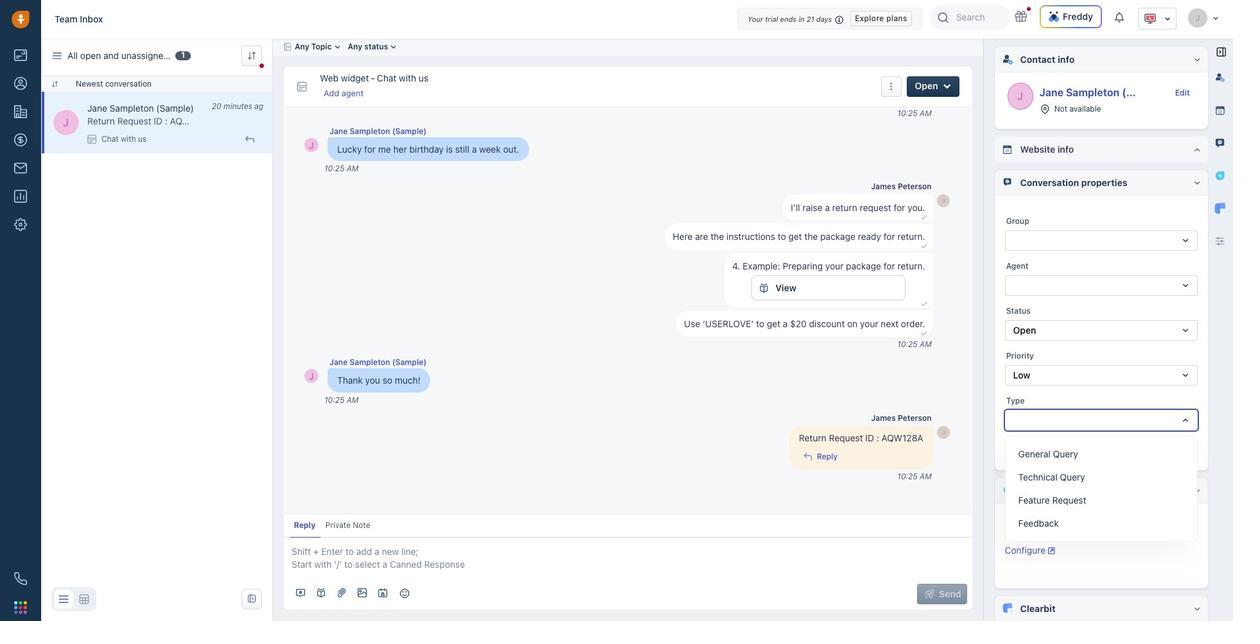 Task type: describe. For each thing, give the bounding box(es) containing it.
4.
[[733, 261, 741, 272]]

edit
[[1176, 88, 1190, 98]]

chevron down image
[[944, 82, 951, 90]]

ic_single_tick image for here are the instructions to get the package ready for return.
[[921, 242, 928, 251]]

use
[[684, 319, 701, 330]]

her
[[394, 144, 407, 155]]

sampleton up you
[[350, 358, 390, 368]]

reply link
[[290, 515, 321, 538]]

team
[[55, 13, 78, 24]]

next
[[881, 319, 899, 330]]

on inside resolve issues better by getting context on previous and current email conversations.
[[1174, 515, 1184, 525]]

us inside web widget - chat with us add agent
[[419, 73, 429, 84]]

jane down the newest
[[87, 103, 107, 114]]

j for contact info dropdown button
[[1018, 91, 1024, 102]]

configure
[[1005, 546, 1046, 557]]

sampleton up available at the top right of page
[[1067, 87, 1120, 98]]

(sample) left the 20
[[156, 103, 194, 114]]

send button
[[917, 585, 967, 605]]

so
[[383, 376, 393, 386]]

issues
[[1040, 515, 1066, 525]]

current
[[1061, 526, 1091, 537]]

j for you's jane sampleton (sample) button
[[309, 372, 314, 383]]

agent
[[1007, 261, 1029, 271]]

jane up thank
[[330, 358, 348, 368]]

1 vertical spatial your
[[860, 319, 879, 330]]

note
[[353, 521, 370, 531]]

peterson for return request id : aqw128a
[[898, 414, 932, 423]]

conversation properties button
[[995, 170, 1208, 196]]

jane sampleton (sample) button for for
[[330, 126, 427, 137]]

contact info
[[1021, 54, 1075, 65]]

chat inside web widget - chat with us add agent
[[377, 73, 397, 84]]

ic_info_icon image
[[835, 14, 844, 25]]

contact
[[1021, 54, 1056, 65]]

for up next
[[884, 261, 896, 272]]

newest
[[76, 79, 103, 89]]

raise
[[803, 202, 823, 213]]

thank you so much!
[[337, 376, 421, 386]]

reply inside button
[[817, 452, 838, 462]]

team inbox element
[[52, 81, 76, 87]]

jane sampleton (sample) down conversation
[[87, 103, 194, 114]]

freshservice button
[[995, 479, 1208, 504]]

newest conversation
[[76, 79, 152, 89]]

ic_single_tick image for i'll raise a return request for you.
[[921, 212, 928, 222]]

bell regular image
[[1115, 12, 1126, 23]]

are
[[695, 232, 709, 243]]

i'll
[[791, 202, 800, 213]]

angle down image inside freshservice dropdown button
[[1195, 487, 1201, 496]]

1 ic_single_tick image from the top
[[921, 300, 928, 309]]

phone image
[[14, 573, 27, 586]]

in
[[799, 15, 805, 23]]

not
[[1055, 104, 1068, 114]]

agent
[[342, 88, 364, 98]]

jane sampleton (sample) up "thank you so much!"
[[330, 358, 427, 368]]

context
[[1141, 515, 1172, 525]]

is
[[446, 144, 453, 155]]

explore plans
[[855, 13, 908, 23]]

angle down image for properties
[[1195, 178, 1201, 187]]

explore
[[855, 13, 885, 23]]

return
[[833, 202, 858, 213]]

private
[[326, 521, 351, 531]]

lucky
[[337, 144, 362, 155]]

0 vertical spatial a
[[472, 144, 477, 155]]

2 ic_arrow_down image from the left
[[1165, 14, 1171, 23]]

out.
[[503, 144, 520, 155]]

2 ic_single_tick image from the top
[[921, 329, 928, 338]]

2 return. from the top
[[898, 261, 926, 272]]

james for request
[[872, 182, 896, 191]]

by
[[1096, 515, 1106, 525]]

view
[[776, 283, 797, 294]]

me
[[378, 144, 391, 155]]

0 horizontal spatial return
[[87, 116, 115, 127]]

resolve
[[1005, 515, 1038, 525]]

reply button
[[799, 452, 842, 463]]

open
[[915, 80, 939, 91]]

freddy
[[1063, 11, 1094, 22]]

lucky for me her birthday is still a week out.
[[337, 144, 520, 155]]

configure link
[[1005, 546, 1056, 557]]

trial
[[766, 15, 779, 23]]

open button
[[907, 76, 960, 97]]

email
[[1094, 526, 1116, 537]]

your trial ends in 21 days
[[748, 15, 832, 23]]

add agent button
[[324, 85, 364, 101]]

preparing
[[783, 261, 823, 272]]

here
[[673, 232, 693, 243]]

20
[[212, 102, 221, 111]]

request inside conversations, use up and down arrows to read conversations element
[[829, 433, 863, 444]]

website
[[1021, 144, 1056, 155]]

with inside web widget - chat with us add agent
[[399, 73, 416, 84]]

(sample) left 'edit'
[[1123, 87, 1168, 98]]

freshworks switcher image
[[14, 602, 27, 615]]

(sample) up the much!
[[392, 358, 427, 368]]

contact info button
[[995, 47, 1208, 73]]

explore plans button
[[851, 11, 912, 26]]

: inside conversations, use up and down arrows to read conversations element
[[877, 433, 880, 444]]

here are the instructions to get the package ready for return.
[[673, 232, 926, 243]]

website info
[[1021, 144, 1075, 155]]

return inside conversations, use up and down arrows to read conversations element
[[799, 433, 827, 444]]

0 vertical spatial package
[[821, 232, 856, 243]]

discount
[[809, 319, 845, 330]]

thank
[[337, 376, 363, 386]]

1 ic_arrow_down image from the left
[[1213, 14, 1220, 22]]

your
[[748, 15, 764, 23]]

james peterson for request
[[872, 182, 932, 191]]

much!
[[395, 376, 421, 386]]

2 the from the left
[[805, 232, 818, 243]]

id inside conversations, use up and down arrows to read conversations element
[[866, 433, 875, 444]]

1 the from the left
[[711, 232, 724, 243]]

'userlove'
[[703, 319, 754, 330]]

return request id : aqw128a inside conversations, use up and down arrows to read conversations element
[[799, 433, 924, 444]]

sampleton down conversation
[[110, 103, 154, 114]]

conversation
[[1021, 177, 1080, 188]]

you.
[[908, 202, 926, 213]]

not available
[[1055, 104, 1102, 114]]

widget
[[341, 73, 369, 84]]

0 horizontal spatial return request id : aqw128a
[[87, 116, 212, 127]]

private note
[[326, 521, 370, 531]]

add agent button
[[320, 85, 368, 102]]

jane sampleton (sample) up available at the top right of page
[[1040, 87, 1168, 98]]

example:
[[743, 261, 781, 272]]



Task type: locate. For each thing, give the bounding box(es) containing it.
1 vertical spatial angle down image
[[1195, 178, 1201, 187]]

0 horizontal spatial aqw128a
[[170, 116, 212, 127]]

to right 'userlove'
[[756, 319, 765, 330]]

view link
[[752, 276, 906, 301]]

(sample)
[[1123, 87, 1168, 98], [156, 103, 194, 114], [392, 126, 427, 136], [392, 358, 427, 368]]

0 vertical spatial angle down image
[[1195, 55, 1201, 64]]

1 horizontal spatial on
[[1174, 515, 1184, 525]]

1 james peterson from the top
[[872, 182, 932, 191]]

james peterson
[[872, 182, 932, 191], [872, 414, 932, 423]]

return. up order.
[[898, 261, 926, 272]]

None text field
[[284, 538, 973, 580]]

freddy button
[[1040, 5, 1103, 28]]

inbox
[[80, 13, 103, 24]]

0 horizontal spatial to
[[756, 319, 765, 330]]

plans
[[887, 13, 908, 23]]

1 horizontal spatial :
[[877, 433, 880, 444]]

1 vertical spatial aqw128a
[[882, 433, 924, 444]]

jane sampleton (sample) button up 'me'
[[330, 126, 427, 137]]

chat right mobile image
[[102, 134, 119, 144]]

2 horizontal spatial a
[[825, 202, 830, 213]]

1 vertical spatial package
[[846, 261, 882, 272]]

0 horizontal spatial on
[[848, 319, 858, 330]]

-
[[371, 73, 375, 84]]

ic_single_tick image
[[921, 212, 928, 222], [921, 242, 928, 251]]

for left you.
[[894, 202, 906, 213]]

angle down image inside contact info dropdown button
[[1195, 55, 1201, 64]]

2 vertical spatial angle down image
[[1195, 487, 1201, 496]]

missing translation "unavailable" for locale "en-us" image
[[1144, 12, 1157, 25]]

$20
[[791, 319, 807, 330]]

0 horizontal spatial get
[[767, 319, 781, 330]]

3 angle down image from the top
[[1195, 487, 1201, 496]]

1 horizontal spatial reply
[[817, 452, 838, 462]]

your left next
[[860, 319, 879, 330]]

angle down image for info
[[1195, 55, 1201, 64]]

1 horizontal spatial us
[[419, 73, 429, 84]]

a right raise
[[825, 202, 830, 213]]

0 horizontal spatial :
[[165, 116, 168, 127]]

1 vertical spatial :
[[877, 433, 880, 444]]

0 horizontal spatial tab list
[[284, 515, 743, 538]]

web widget - chat with us add agent
[[320, 73, 429, 98]]

order.
[[901, 319, 926, 330]]

external link image
[[1049, 547, 1056, 557]]

request up 'chat with us'
[[117, 116, 151, 127]]

ends
[[781, 15, 797, 23]]

the right are at the top
[[711, 232, 724, 243]]

1 peterson from the top
[[898, 182, 932, 191]]

for left 'me'
[[364, 144, 376, 155]]

1 vertical spatial info
[[1058, 144, 1075, 155]]

info right website
[[1058, 144, 1075, 155]]

1 vertical spatial return
[[799, 433, 827, 444]]

1 horizontal spatial tab list
[[1209, 67, 1234, 228]]

jane up map pin image
[[1040, 87, 1064, 98]]

None field
[[1005, 231, 1198, 251], [1005, 276, 1198, 296], [1005, 320, 1198, 341], [1005, 365, 1198, 386], [1005, 410, 1198, 431], [1005, 231, 1198, 251], [1005, 276, 1198, 296], [1005, 320, 1198, 341], [1005, 365, 1198, 386], [1005, 410, 1198, 431]]

0 horizontal spatial chat
[[102, 134, 119, 144]]

1 vertical spatial id
[[866, 433, 875, 444]]

the
[[711, 232, 724, 243], [805, 232, 818, 243]]

return. down you.
[[898, 232, 926, 243]]

a left the $20
[[783, 319, 788, 330]]

0 horizontal spatial the
[[711, 232, 724, 243]]

j down team inbox 'element'
[[63, 117, 69, 128]]

the down raise
[[805, 232, 818, 243]]

jane
[[1040, 87, 1064, 98], [87, 103, 107, 114], [330, 126, 348, 136], [330, 358, 348, 368]]

0 vertical spatial us
[[419, 73, 429, 84]]

icon image
[[53, 590, 74, 610], [74, 590, 94, 610], [247, 594, 257, 605]]

j left thank
[[309, 372, 314, 383]]

request
[[860, 202, 892, 213]]

for right ready
[[884, 232, 896, 243]]

info right contact
[[1058, 54, 1075, 65]]

1 return. from the top
[[898, 232, 926, 243]]

mobile image
[[87, 135, 96, 144]]

clearbit button
[[995, 597, 1208, 622]]

jane sampleton (sample) up 'me'
[[330, 126, 427, 136]]

0 vertical spatial james
[[872, 182, 896, 191]]

previous
[[1005, 526, 1041, 537]]

us right -
[[419, 73, 429, 84]]

ic_single_tick image down you.
[[921, 242, 928, 251]]

1 vertical spatial a
[[825, 202, 830, 213]]

request up reply button on the bottom of page
[[829, 433, 863, 444]]

your up view link
[[826, 261, 844, 272]]

group
[[1007, 216, 1030, 226]]

0 vertical spatial info
[[1058, 54, 1075, 65]]

aqw128a inside conversations, use up and down arrows to read conversations element
[[882, 433, 924, 444]]

1 horizontal spatial ic_arrow_down image
[[1213, 14, 1220, 22]]

0 vertical spatial return.
[[898, 232, 926, 243]]

0 vertical spatial reply
[[817, 452, 838, 462]]

priority
[[1007, 351, 1035, 361]]

1 horizontal spatial return request id : aqw128a
[[799, 433, 924, 444]]

freshservice
[[1021, 486, 1078, 497]]

1 vertical spatial request
[[829, 433, 863, 444]]

4. example: preparing your package for return.
[[733, 261, 926, 272]]

1 vertical spatial james
[[872, 414, 896, 423]]

0 vertical spatial your
[[826, 261, 844, 272]]

map pin image
[[1040, 105, 1052, 114]]

i'll raise a return request for you.
[[791, 202, 926, 213]]

0 vertical spatial id
[[154, 116, 163, 127]]

1 vertical spatial chat
[[102, 134, 119, 144]]

1 horizontal spatial to
[[778, 232, 786, 243]]

1 vertical spatial return request id : aqw128a
[[799, 433, 924, 444]]

j left lucky
[[309, 140, 314, 151]]

return request id : aqw128a up 'chat with us'
[[87, 116, 212, 127]]

add
[[324, 88, 339, 98]]

return.
[[898, 232, 926, 243], [898, 261, 926, 272]]

1 vertical spatial reply
[[294, 521, 316, 531]]

0 horizontal spatial id
[[154, 116, 163, 127]]

jane sampleton (sample) button
[[330, 126, 427, 137], [330, 357, 427, 368]]

1 horizontal spatial the
[[805, 232, 818, 243]]

0 vertical spatial ic_single_tick image
[[921, 212, 928, 222]]

1 vertical spatial ic_single_tick image
[[921, 329, 928, 338]]

return
[[87, 116, 115, 127], [799, 433, 827, 444]]

1 vertical spatial on
[[1174, 515, 1184, 525]]

conversation
[[105, 79, 152, 89]]

0 vertical spatial chat
[[377, 73, 397, 84]]

0 vertical spatial peterson
[[898, 182, 932, 191]]

on right discount
[[848, 319, 858, 330]]

days
[[817, 15, 832, 23]]

getting
[[1109, 515, 1138, 525]]

0 vertical spatial on
[[848, 319, 858, 330]]

properties
[[1082, 177, 1128, 188]]

jane sampleton (sample) button for you
[[330, 357, 427, 368]]

still
[[455, 144, 470, 155]]

1 vertical spatial to
[[756, 319, 765, 330]]

0 vertical spatial james peterson
[[872, 182, 932, 191]]

with right mobile image
[[121, 134, 136, 144]]

return request id : aqw128a
[[87, 116, 212, 127], [799, 433, 924, 444]]

j for jane sampleton (sample) button related to for
[[309, 140, 314, 151]]

0 horizontal spatial ic_arrow_down image
[[1165, 14, 1171, 23]]

jane sampleton (sample)
[[1040, 87, 1168, 98], [87, 103, 194, 114], [330, 126, 427, 136], [330, 358, 427, 368]]

on inside conversations, use up and down arrows to read conversations element
[[848, 319, 858, 330]]

with right -
[[399, 73, 416, 84]]

0 vertical spatial :
[[165, 116, 168, 127]]

0 vertical spatial request
[[117, 116, 151, 127]]

0 horizontal spatial us
[[138, 134, 147, 144]]

1 vertical spatial ic_single_tick image
[[921, 242, 928, 251]]

2 jane sampleton (sample) button from the top
[[330, 357, 427, 368]]

james for aqw128a
[[872, 414, 896, 423]]

j down contact
[[1018, 91, 1024, 102]]

package down ready
[[846, 261, 882, 272]]

0 horizontal spatial reply
[[294, 521, 316, 531]]

on right the context at the bottom right
[[1174, 515, 1184, 525]]

package down return
[[821, 232, 856, 243]]

1 horizontal spatial a
[[783, 319, 788, 330]]

ic_single_tick image up order.
[[921, 300, 928, 309]]

better
[[1069, 515, 1094, 525]]

1 horizontal spatial aqw128a
[[882, 433, 924, 444]]

angle down image inside conversation properties dropdown button
[[1195, 178, 1201, 187]]

2 peterson from the top
[[898, 414, 932, 423]]

ic_single_tick image
[[921, 300, 928, 309], [921, 329, 928, 338]]

0 vertical spatial tab list
[[1209, 67, 1234, 228]]

instructions
[[727, 232, 776, 243]]

you
[[365, 376, 380, 386]]

1 vertical spatial return.
[[898, 261, 926, 272]]

1 vertical spatial us
[[138, 134, 147, 144]]

2 angle down image from the top
[[1195, 178, 1201, 187]]

sampleton up 'me'
[[350, 126, 390, 136]]

0 vertical spatial aqw128a
[[170, 116, 212, 127]]

get left the $20
[[767, 319, 781, 330]]

ic_single_tick image right next
[[921, 329, 928, 338]]

ic_arrow_down image
[[1213, 14, 1220, 22], [1165, 14, 1171, 23]]

angle down image
[[1195, 605, 1201, 614]]

tab list containing reply
[[284, 515, 743, 538]]

1 vertical spatial james peterson
[[872, 414, 932, 423]]

use 'userlove' to get a $20 discount on your next order.
[[684, 319, 926, 330]]

info for website info
[[1058, 144, 1075, 155]]

reply inside tab list
[[294, 521, 316, 531]]

info
[[1058, 54, 1075, 65], [1058, 144, 1075, 155]]

tab list
[[1209, 67, 1234, 228], [284, 515, 743, 538]]

0 vertical spatial to
[[778, 232, 786, 243]]

10:25 am
[[898, 108, 932, 118], [324, 164, 359, 174], [898, 340, 932, 350], [324, 396, 359, 405], [898, 472, 932, 482]]

1 vertical spatial jane sampleton (sample) button
[[330, 357, 427, 368]]

phone element
[[8, 567, 33, 592]]

1 james from the top
[[872, 182, 896, 191]]

ready
[[858, 232, 882, 243]]

sampleton
[[1067, 87, 1120, 98], [110, 103, 154, 114], [350, 126, 390, 136], [350, 358, 390, 368]]

am
[[920, 108, 932, 118], [347, 164, 359, 174], [920, 340, 932, 350], [347, 396, 359, 405], [920, 472, 932, 482]]

2 james from the top
[[872, 414, 896, 423]]

send
[[940, 589, 962, 600]]

get
[[789, 232, 802, 243], [767, 319, 781, 330]]

jane up lucky
[[330, 126, 348, 136]]

aqw128a
[[170, 116, 212, 127], [882, 433, 924, 444]]

0 vertical spatial jane sampleton (sample) button
[[330, 126, 427, 137]]

1 vertical spatial get
[[767, 319, 781, 330]]

return up mobile image
[[87, 116, 115, 127]]

chat with us
[[102, 134, 147, 144]]

angle down image
[[1195, 55, 1201, 64], [1195, 178, 1201, 187], [1195, 487, 1201, 496]]

0 vertical spatial ic_single_tick image
[[921, 300, 928, 309]]

chat right -
[[377, 73, 397, 84]]

return up thread reply icon
[[799, 433, 827, 444]]

conversations, use up and down arrows to read conversations element
[[283, 66, 973, 513]]

james peterson for aqw128a
[[872, 414, 932, 423]]

website info button
[[995, 137, 1208, 162]]

us right mobile image
[[138, 134, 147, 144]]

0 vertical spatial return
[[87, 116, 115, 127]]

1 horizontal spatial get
[[789, 232, 802, 243]]

1 horizontal spatial with
[[399, 73, 416, 84]]

package
[[821, 232, 856, 243], [846, 261, 882, 272]]

(sample) up her
[[392, 126, 427, 136]]

us
[[419, 73, 429, 84], [138, 134, 147, 144]]

to right instructions
[[778, 232, 786, 243]]

21
[[807, 15, 815, 23]]

0 vertical spatial get
[[789, 232, 802, 243]]

1 ic_single_tick image from the top
[[921, 212, 928, 222]]

info inside button
[[1058, 144, 1075, 155]]

conversations.
[[1118, 526, 1178, 537]]

1 horizontal spatial return
[[799, 433, 827, 444]]

angle up image
[[1195, 145, 1201, 154]]

0 vertical spatial with
[[399, 73, 416, 84]]

peterson for i'll raise a return request for you.
[[898, 182, 932, 191]]

jane sampleton (sample) button up "thank you so much!"
[[330, 357, 427, 368]]

request
[[117, 116, 151, 127], [829, 433, 863, 444]]

reply right thread reply icon
[[817, 452, 838, 462]]

a right still
[[472, 144, 477, 155]]

clearbit
[[1021, 604, 1056, 615]]

2 ic_single_tick image from the top
[[921, 242, 928, 251]]

1 horizontal spatial chat
[[377, 73, 397, 84]]

1 horizontal spatial id
[[866, 433, 875, 444]]

info for contact info
[[1058, 54, 1075, 65]]

info inside dropdown button
[[1058, 54, 1075, 65]]

0 vertical spatial return request id : aqw128a
[[87, 116, 212, 127]]

0 horizontal spatial a
[[472, 144, 477, 155]]

0 horizontal spatial request
[[117, 116, 151, 127]]

:
[[165, 116, 168, 127], [877, 433, 880, 444]]

1 vertical spatial tab list
[[284, 515, 743, 538]]

private note link
[[322, 515, 376, 538]]

ago
[[255, 102, 268, 111]]

1 angle down image from the top
[[1195, 55, 1201, 64]]

1 horizontal spatial request
[[829, 433, 863, 444]]

1 vertical spatial peterson
[[898, 414, 932, 423]]

get down i'll
[[789, 232, 802, 243]]

type
[[1007, 396, 1025, 406]]

and
[[1043, 526, 1059, 537]]

0 horizontal spatial your
[[826, 261, 844, 272]]

1 vertical spatial with
[[121, 134, 136, 144]]

status
[[1007, 306, 1031, 316]]

web
[[320, 73, 339, 84]]

1 jane sampleton (sample) button from the top
[[330, 126, 427, 137]]

peterson
[[898, 182, 932, 191], [898, 414, 932, 423]]

reply left 'private'
[[294, 521, 316, 531]]

0 horizontal spatial with
[[121, 134, 136, 144]]

return request id : aqw128a up reply button on the bottom of page
[[799, 433, 924, 444]]

thread reply icon image
[[803, 452, 813, 463]]

ic_single_tick image right request
[[921, 212, 928, 222]]

sliders image
[[1216, 236, 1225, 246]]

1 horizontal spatial your
[[860, 319, 879, 330]]

birthday
[[410, 144, 444, 155]]

2 vertical spatial a
[[783, 319, 788, 330]]

2 james peterson from the top
[[872, 414, 932, 423]]

resolve issues better by getting context on previous and current email conversations.
[[1005, 515, 1184, 537]]



Task type: vqa. For each thing, say whether or not it's contained in the screenshot.
second Techcave (sample) from the bottom of the page
no



